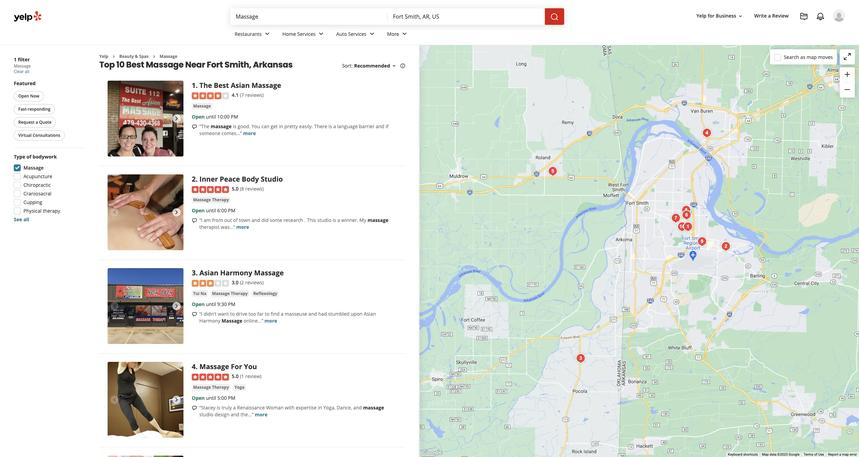 Task type: locate. For each thing, give the bounding box(es) containing it.
0 vertical spatial studio
[[317, 217, 331, 223]]

therapy down (2
[[231, 291, 248, 297]]

more down "renaissance"
[[255, 411, 268, 418]]

request a quote
[[18, 119, 52, 125]]

massage therapy link
[[192, 197, 230, 203], [211, 290, 249, 297], [192, 384, 230, 391]]

a left quote
[[36, 119, 38, 125]]

1 vertical spatial in
[[318, 404, 322, 411]]

google image
[[421, 448, 444, 457]]

reflexology button
[[252, 290, 279, 297]]

2 vertical spatial previous image
[[110, 302, 119, 311]]

0 vertical spatial 5 star rating image
[[192, 186, 229, 193]]

a right truly
[[233, 404, 236, 411]]

and left if
[[376, 123, 384, 130]]

the best asian massage image
[[681, 220, 695, 234]]

next image
[[172, 208, 181, 217], [172, 302, 181, 311], [172, 396, 181, 404]]

(7
[[240, 92, 244, 98]]

more link down town
[[236, 224, 249, 230]]

yelp inside button
[[697, 13, 707, 19]]

asian harmony massage image
[[108, 268, 183, 344], [574, 352, 588, 365]]

language
[[337, 123, 358, 130]]

1 vertical spatial 1
[[192, 81, 196, 90]]

the best asian massage link
[[199, 81, 281, 90]]

yelp link
[[99, 53, 108, 59]]

massage therapy for bottommost 'massage therapy' link
[[193, 384, 229, 390]]

studio right this
[[317, 217, 331, 223]]

0 horizontal spatial 1
[[14, 56, 17, 63]]

3 next image from the top
[[172, 396, 181, 404]]

4.1
[[232, 92, 239, 98]]

therapy up '5:00' at bottom left
[[212, 384, 229, 390]]

too
[[249, 311, 256, 317]]

1 vertical spatial massage
[[368, 217, 389, 223]]

1 vertical spatial "i
[[199, 311, 202, 317]]

2 "i from the top
[[199, 311, 202, 317]]

massage right my
[[368, 217, 389, 223]]

0 vertical spatial therapy
[[212, 197, 229, 203]]

research
[[284, 217, 303, 223]]

craniosacral
[[23, 190, 51, 197]]

16 speech v2 image left "the
[[192, 124, 197, 130]]

1 vertical spatial all
[[23, 216, 29, 223]]

services left 24 chevron down v2 icon on the left
[[348, 31, 366, 37]]

a
[[768, 13, 771, 19], [36, 119, 38, 125], [333, 123, 336, 130], [337, 217, 340, 223], [281, 311, 283, 317], [233, 404, 236, 411], [839, 453, 841, 457]]

massage for you image
[[108, 362, 183, 438]]

3 previous image from the top
[[110, 302, 119, 311]]

bodywork
[[33, 153, 57, 160]]

"i for "i am from out of town and did some research . this studio is a winner. my massage therapist was..." more
[[199, 217, 202, 223]]

massage therapy for top 'massage therapy' link
[[193, 197, 229, 203]]

is left the winner.
[[333, 217, 336, 223]]

0 vertical spatial massage link
[[160, 53, 177, 59]]

"i for "i didn't want to drive too far to find a masseuse and had stumbled upon asian harmony
[[199, 311, 202, 317]]

barefoot bodyworks image
[[695, 235, 709, 248]]

1 horizontal spatial best
[[214, 81, 229, 90]]

asian
[[231, 81, 250, 90], [199, 268, 218, 278], [364, 311, 376, 317]]

massage up acupuncture
[[23, 165, 44, 171]]

24 chevron down v2 image inside restaurants link
[[263, 30, 271, 38]]

open up "stacey
[[192, 395, 205, 401]]

open now button
[[14, 91, 44, 101]]

slideshow element for 1
[[108, 81, 183, 157]]

4 slideshow element from the top
[[108, 362, 183, 438]]

24 chevron down v2 image left auto
[[317, 30, 325, 38]]

0 horizontal spatial yelp
[[99, 53, 108, 59]]

"i left am
[[199, 217, 202, 223]]

from
[[212, 217, 223, 223]]

2 vertical spatial asian
[[364, 311, 376, 317]]

therapy for middle 'massage therapy' link
[[231, 291, 248, 297]]

yelp for yelp for business
[[697, 13, 707, 19]]

0 vertical spatial massage therapy button
[[192, 197, 230, 203]]

1 vertical spatial previous image
[[110, 208, 119, 217]]

1 vertical spatial 5 star rating image
[[192, 374, 229, 381]]

0 vertical spatial all
[[25, 69, 29, 74]]

1 horizontal spatial asian
[[231, 81, 250, 90]]

open for 2
[[192, 207, 205, 214]]

studio inside "stacey is truly a renaissance woman with expertise in yoga, dance, and massage studio design and the..." more
[[199, 411, 213, 418]]

massage therapy down 3.0
[[212, 291, 248, 297]]

massage therapy up open until 6:00 pm
[[193, 197, 229, 203]]

1 horizontal spatial studio
[[317, 217, 331, 223]]

1 vertical spatial next image
[[172, 302, 181, 311]]

open until 10:00 pm
[[192, 113, 238, 120]]

24 chevron down v2 image for restaurants
[[263, 30, 271, 38]]

None field
[[236, 13, 382, 20], [393, 13, 539, 20]]

3 . asian harmony massage
[[192, 268, 284, 278]]

0 horizontal spatial services
[[297, 31, 316, 37]]

1 none field from the left
[[236, 13, 382, 20]]

yelp for business
[[697, 13, 736, 19]]

1 vertical spatial harmony
[[199, 318, 220, 324]]

massage therapy link up open until 5:00 pm
[[192, 384, 230, 391]]

0 vertical spatial of
[[26, 153, 31, 160]]

16 speech v2 image
[[192, 218, 197, 223]]

24 chevron down v2 image right restaurants
[[263, 30, 271, 38]]

0 vertical spatial best
[[126, 59, 144, 70]]

1 vertical spatial studio
[[199, 411, 213, 418]]

0 horizontal spatial group
[[12, 153, 86, 223]]

virtual
[[18, 132, 32, 138]]

virtual consultations button
[[14, 130, 65, 141]]

. for asian harmony massage
[[196, 268, 198, 278]]

massage therapy button for middle 'massage therapy' link
[[211, 290, 249, 297]]

2 vertical spatial reviews)
[[245, 280, 264, 286]]

1 services from the left
[[297, 31, 316, 37]]

1
[[14, 56, 17, 63], [192, 81, 196, 90]]

a right find
[[281, 311, 283, 317]]

inner peace body studio image
[[108, 175, 183, 251]]

studio inside "i am from out of town and did some research . this studio is a winner. my massage therapist was..." more
[[317, 217, 331, 223]]

2 vertical spatial next image
[[172, 396, 181, 404]]

2 . inner peace body studio
[[192, 175, 283, 184]]

5.0
[[232, 186, 239, 192], [232, 373, 239, 380]]

0 horizontal spatial studio
[[199, 411, 213, 418]]

0 vertical spatial in
[[279, 123, 283, 130]]

massage oasis image
[[669, 211, 683, 225]]

1 vertical spatial reviews)
[[245, 186, 264, 192]]

5 star rating image down inner at the left top of page
[[192, 186, 229, 193]]

massage therapy
[[193, 197, 229, 203], [212, 291, 248, 297], [193, 384, 229, 390]]

yelp left for at right
[[697, 13, 707, 19]]

massage right dance,
[[363, 404, 384, 411]]

map for error
[[842, 453, 849, 457]]

yelp for yelp link
[[99, 53, 108, 59]]

. for inner peace body studio
[[196, 175, 198, 184]]

asian inside "i didn't want to drive too far to find a masseuse and had stumbled upon asian harmony
[[364, 311, 376, 317]]

1 horizontal spatial none field
[[393, 13, 539, 20]]

until up didn't
[[206, 301, 216, 308]]

2 reviews) from the top
[[245, 186, 264, 192]]

1 5 star rating image from the top
[[192, 186, 229, 193]]

16 chevron down v2 image
[[391, 63, 397, 69]]

smith,
[[225, 59, 251, 70]]

5 star rating image for massage
[[192, 374, 229, 381]]

harmony up 3.0
[[220, 268, 252, 278]]

a right report
[[839, 453, 841, 457]]

yelp left 16 chevron right v2 icon
[[99, 53, 108, 59]]

1 horizontal spatial yelp
[[697, 13, 707, 19]]

16 speech v2 image left "stacey
[[192, 405, 197, 411]]

asian up 3 star rating image
[[199, 268, 218, 278]]

asian up the (7
[[231, 81, 250, 90]]

1 vertical spatial massage therapy button
[[211, 290, 249, 297]]

. left this
[[304, 217, 306, 223]]

tui na button
[[192, 290, 208, 297]]

massage link right 16 chevron right v2 image
[[160, 53, 177, 59]]

previous image for 2
[[110, 208, 119, 217]]

more link down "renaissance"
[[255, 411, 268, 418]]

2 previous image from the top
[[110, 208, 119, 217]]

0 vertical spatial 16 speech v2 image
[[192, 124, 197, 130]]

0 vertical spatial reviews)
[[245, 92, 264, 98]]

a inside "stacey is truly a renaissance woman with expertise in yoga, dance, and massage studio design and the..." more
[[233, 404, 236, 411]]

0 vertical spatial next image
[[172, 208, 181, 217]]

1 slideshow element from the top
[[108, 81, 183, 157]]

therapy up 6:00
[[212, 197, 229, 203]]

until up "stacey
[[206, 395, 216, 401]]

none field near
[[393, 13, 539, 20]]

open down tui na link
[[192, 301, 205, 308]]

karma bodyworks image
[[679, 203, 693, 217]]

1 vertical spatial asian
[[199, 268, 218, 278]]

you inside is good. you can get in pretty easily. there is a language barrier and if someone comes..."
[[252, 123, 260, 130]]

pm right 9:30
[[228, 301, 235, 308]]

more
[[243, 130, 256, 137], [236, 224, 249, 230], [264, 318, 277, 324], [255, 411, 268, 418]]

request
[[18, 119, 35, 125]]

1 left filter on the top left of page
[[14, 56, 17, 63]]

want
[[218, 311, 229, 317]]

see all
[[14, 216, 29, 223]]

. left the
[[196, 81, 198, 90]]

and left had
[[308, 311, 317, 317]]

"i
[[199, 217, 202, 223], [199, 311, 202, 317]]

more link down good.
[[243, 130, 256, 137]]

1 for 1 . the best asian massage
[[192, 81, 196, 90]]

is inside "stacey is truly a renaissance woman with expertise in yoga, dance, and massage studio design and the..." more
[[217, 404, 220, 411]]

search
[[784, 54, 799, 60]]

chiropractic
[[23, 182, 51, 188]]

2 horizontal spatial 24 chevron down v2 image
[[400, 30, 409, 38]]

1 horizontal spatial 1
[[192, 81, 196, 90]]

24 chevron down v2 image
[[368, 30, 376, 38]]

2 services from the left
[[348, 31, 366, 37]]

good.
[[238, 123, 250, 130]]

5.0 left the (8
[[232, 186, 239, 192]]

all inside 1 filter massage clear all
[[25, 69, 29, 74]]

0 vertical spatial yelp
[[697, 13, 707, 19]]

massage link down 4.1 star rating image
[[192, 103, 212, 110]]

0 vertical spatial previous image
[[110, 115, 119, 123]]

open inside button
[[18, 93, 29, 99]]

pm right 10:00 at the top
[[231, 113, 238, 120]]

3.0
[[232, 280, 239, 286]]

with
[[285, 404, 295, 411]]

2 horizontal spatial of
[[814, 453, 817, 457]]

0 horizontal spatial massage link
[[160, 53, 177, 59]]

. up 3 star rating image
[[196, 268, 198, 278]]

reviews) right the (7
[[245, 92, 264, 98]]

1 reviews) from the top
[[245, 92, 264, 98]]

projects image
[[800, 12, 808, 21]]

auto services link
[[331, 25, 382, 45]]

open down massage button
[[192, 113, 205, 120]]

5 star rating image down 4 . massage for you
[[192, 374, 229, 381]]

didn't
[[204, 311, 217, 317]]

0 vertical spatial massage therapy link
[[192, 197, 230, 203]]

0 vertical spatial harmony
[[220, 268, 252, 278]]

0 horizontal spatial 24 chevron down v2 image
[[263, 30, 271, 38]]

2 vertical spatial massage therapy
[[193, 384, 229, 390]]

previous image
[[110, 396, 119, 404]]

0 vertical spatial 5.0
[[232, 186, 239, 192]]

2 16 speech v2 image from the top
[[192, 312, 197, 317]]

0 horizontal spatial map
[[807, 54, 817, 60]]

in left yoga,
[[318, 404, 322, 411]]

all right see on the left
[[23, 216, 29, 223]]

2 5 star rating image from the top
[[192, 374, 229, 381]]

restaurants link
[[229, 25, 277, 45]]

type
[[14, 153, 25, 160]]

24 chevron down v2 image inside more link
[[400, 30, 409, 38]]

2 24 chevron down v2 image from the left
[[317, 30, 325, 38]]

1 vertical spatial 16 speech v2 image
[[192, 312, 197, 317]]

more link for asian
[[243, 130, 256, 137]]

now
[[30, 93, 39, 99]]

studio down "stacey
[[199, 411, 213, 418]]

0 horizontal spatial none field
[[236, 13, 382, 20]]

. left inner at the left top of page
[[196, 175, 198, 184]]

previous image
[[110, 115, 119, 123], [110, 208, 119, 217], [110, 302, 119, 311]]

0 vertical spatial "i
[[199, 217, 202, 223]]

reviews) for massage
[[245, 92, 264, 98]]

services
[[297, 31, 316, 37], [348, 31, 366, 37]]

massage therapy link up open until 6:00 pm
[[192, 197, 230, 203]]

harmony down didn't
[[199, 318, 220, 324]]

you up review)
[[244, 362, 257, 372]]

for
[[708, 13, 715, 19]]

1 vertical spatial best
[[214, 81, 229, 90]]

massage right 4
[[199, 362, 229, 372]]

1 horizontal spatial of
[[233, 217, 238, 223]]

1 until from the top
[[206, 113, 216, 120]]

massage therapy up open until 5:00 pm
[[193, 384, 229, 390]]

4.1 star rating image
[[192, 92, 229, 99]]

open up 16 speech v2 image
[[192, 207, 205, 214]]

massage therapy link down 3.0
[[211, 290, 249, 297]]

1 next image from the top
[[172, 208, 181, 217]]

a inside request a quote button
[[36, 119, 38, 125]]

4 until from the top
[[206, 395, 216, 401]]

1 horizontal spatial services
[[348, 31, 366, 37]]

massage therapy for middle 'massage therapy' link
[[212, 291, 248, 297]]

1 horizontal spatial to
[[265, 311, 270, 317]]

2 vertical spatial 16 speech v2 image
[[192, 405, 197, 411]]

of right out
[[233, 217, 238, 223]]

all inside group
[[23, 216, 29, 223]]

5.0 left (1
[[232, 373, 239, 380]]

16 chevron down v2 image
[[738, 13, 743, 19]]

search image
[[550, 13, 559, 21]]

map left error
[[842, 453, 849, 457]]

next image for 4 . massage for you
[[172, 396, 181, 404]]

2 until from the top
[[206, 207, 216, 214]]

16 speech v2 image for 1
[[192, 124, 197, 130]]

of left use
[[814, 453, 817, 457]]

to
[[230, 311, 235, 317], [265, 311, 270, 317]]

1 5.0 from the top
[[232, 186, 239, 192]]

map for moves
[[807, 54, 817, 60]]

of for type
[[26, 153, 31, 160]]

asian right upon
[[364, 311, 376, 317]]

1 vertical spatial map
[[842, 453, 849, 457]]

. for the best asian massage
[[196, 81, 198, 90]]

3 slideshow element from the top
[[108, 268, 183, 344]]

auto
[[336, 31, 347, 37]]

reviews) right (2
[[245, 280, 264, 286]]

previous image for 1
[[110, 115, 119, 123]]

near
[[185, 59, 205, 70]]

a right "write"
[[768, 13, 771, 19]]

16 chevron right v2 image
[[151, 54, 157, 59]]

in inside "stacey is truly a renaissance woman with expertise in yoga, dance, and massage studio design and the..." more
[[318, 404, 322, 411]]

0 vertical spatial asian harmony massage image
[[108, 268, 183, 344]]

1 vertical spatial massage therapy link
[[211, 290, 249, 297]]

beauty & spas link
[[119, 53, 149, 59]]

inner peace body studio link
[[199, 175, 283, 184]]

previous image for 3
[[110, 302, 119, 311]]

1 horizontal spatial massage link
[[192, 103, 212, 110]]

expand map image
[[843, 52, 852, 61]]

1 vertical spatial massage link
[[192, 103, 212, 110]]

of inside "i am from out of town and did some research . this studio is a winner. my massage therapist was..." more
[[233, 217, 238, 223]]

until for the
[[206, 113, 216, 120]]

there
[[314, 123, 327, 130]]

slideshow element for 4
[[108, 362, 183, 438]]

0 horizontal spatial asian
[[199, 268, 218, 278]]

16 speech v2 image for 4
[[192, 405, 197, 411]]

keyboard shortcuts button
[[728, 453, 758, 457]]

beauty
[[119, 53, 134, 59]]

in inside is good. you can get in pretty easily. there is a language barrier and if someone comes..."
[[279, 123, 283, 130]]

None search field
[[230, 8, 565, 25]]

studio
[[317, 217, 331, 223], [199, 411, 213, 418]]

cupping
[[23, 199, 42, 206]]

1 horizontal spatial group
[[840, 67, 855, 98]]

dance,
[[337, 404, 352, 411]]

data
[[770, 453, 777, 457]]

massage therapy button for top 'massage therapy' link
[[192, 197, 230, 203]]

until up am
[[206, 207, 216, 214]]

is up design
[[217, 404, 220, 411]]

2 vertical spatial therapy
[[212, 384, 229, 390]]

until for massage
[[206, 395, 216, 401]]

"i inside "i didn't want to drive too far to find a masseuse and had stumbled upon asian harmony
[[199, 311, 202, 317]]

0 vertical spatial asian
[[231, 81, 250, 90]]

2 next image from the top
[[172, 302, 181, 311]]

1 horizontal spatial in
[[318, 404, 322, 411]]

services right home
[[297, 31, 316, 37]]

1 horizontal spatial map
[[842, 453, 849, 457]]

Near text field
[[393, 13, 539, 20]]

1 vertical spatial massage therapy
[[212, 291, 248, 297]]

"i inside "i am from out of town and did some research . this studio is a winner. my massage therapist was..." more
[[199, 217, 202, 223]]

1 24 chevron down v2 image from the left
[[263, 30, 271, 38]]

24 chevron down v2 image inside home services link
[[317, 30, 325, 38]]

google
[[789, 453, 800, 457]]

see
[[14, 216, 22, 223]]

yelp for business button
[[694, 10, 746, 22]]

a inside is good. you can get in pretty easily. there is a language barrier and if someone comes..."
[[333, 123, 336, 130]]

2 slideshow element from the top
[[108, 175, 183, 251]]

0 horizontal spatial to
[[230, 311, 235, 317]]

1 for 1 filter massage clear all
[[14, 56, 17, 63]]

5.0 (8 reviews)
[[232, 186, 264, 192]]

0 vertical spatial map
[[807, 54, 817, 60]]

16 speech v2 image
[[192, 124, 197, 130], [192, 312, 197, 317], [192, 405, 197, 411]]

reviews) down body
[[245, 186, 264, 192]]

1 vertical spatial therapy
[[231, 291, 248, 297]]

more link for massage
[[264, 318, 277, 324]]

0 horizontal spatial of
[[26, 153, 31, 160]]

had
[[318, 311, 327, 317]]

you left can
[[252, 123, 260, 130]]

more down find
[[264, 318, 277, 324]]

open for 3
[[192, 301, 205, 308]]

for
[[231, 362, 242, 372]]

3 24 chevron down v2 image from the left
[[400, 30, 409, 38]]

more down town
[[236, 224, 249, 230]]

group
[[840, 67, 855, 98], [12, 153, 86, 223]]

and inside "i didn't want to drive too far to find a masseuse and had stumbled upon asian harmony
[[308, 311, 317, 317]]

1 previous image from the top
[[110, 115, 119, 123]]

2 vertical spatial massage
[[363, 404, 384, 411]]

2 none field from the left
[[393, 13, 539, 20]]

in
[[279, 123, 283, 130], [318, 404, 322, 411]]

slideshow element
[[108, 81, 183, 157], [108, 175, 183, 251], [108, 268, 183, 344], [108, 362, 183, 438]]

"i left didn't
[[199, 311, 202, 317]]

until
[[206, 113, 216, 120], [206, 207, 216, 214], [206, 301, 216, 308], [206, 395, 216, 401]]

more inside "stacey is truly a renaissance woman with expertise in yoga, dance, and massage studio design and the..." more
[[255, 411, 268, 418]]

next image for 2 . inner peace body studio
[[172, 208, 181, 217]]

all right clear on the left of the page
[[25, 69, 29, 74]]

1 16 speech v2 image from the top
[[192, 124, 197, 130]]

3 16 speech v2 image from the top
[[192, 405, 197, 411]]

more link
[[243, 130, 256, 137], [236, 224, 249, 230], [264, 318, 277, 324], [255, 411, 268, 418]]

harmony
[[220, 268, 252, 278], [199, 318, 220, 324]]

recommended button
[[354, 63, 397, 69]]

0 vertical spatial massage therapy
[[193, 197, 229, 203]]

pm
[[231, 113, 238, 120], [228, 207, 235, 214], [228, 301, 235, 308], [228, 395, 235, 401]]

until up "the massage on the left of the page
[[206, 113, 216, 120]]

2 vertical spatial massage therapy button
[[192, 384, 230, 391]]

10
[[116, 59, 125, 70]]

and left did
[[252, 217, 260, 223]]

24 chevron down v2 image
[[263, 30, 271, 38], [317, 30, 325, 38], [400, 30, 409, 38]]

2 horizontal spatial asian
[[364, 311, 376, 317]]

services for home services
[[297, 31, 316, 37]]

to right far at the left of page
[[265, 311, 270, 317]]

1 horizontal spatial asian harmony massage image
[[574, 352, 588, 365]]

3 until from the top
[[206, 301, 216, 308]]

0 vertical spatial you
[[252, 123, 260, 130]]

0 horizontal spatial in
[[279, 123, 283, 130]]

pm right '5:00' at bottom left
[[228, 395, 235, 401]]

massage therapy button down 3.0
[[211, 290, 249, 297]]

of right type
[[26, 153, 31, 160]]

pam's therapeutic massage image
[[675, 220, 689, 234]]

none field find
[[236, 13, 382, 20]]

a left the winner.
[[337, 217, 340, 223]]

1 horizontal spatial 24 chevron down v2 image
[[317, 30, 325, 38]]

a left language at the left top of page
[[333, 123, 336, 130]]

open for 1
[[192, 113, 205, 120]]

comes..."
[[222, 130, 242, 137]]

. left massage for you link
[[196, 362, 198, 372]]

16 speech v2 image left didn't
[[192, 312, 197, 317]]

review)
[[245, 373, 262, 380]]

2 vertical spatial of
[[814, 453, 817, 457]]

5.0 for for
[[232, 373, 239, 380]]

1 vertical spatial 5.0
[[232, 373, 239, 380]]

fast-
[[18, 106, 28, 112]]

massage therapy button up open until 6:00 pm
[[192, 197, 230, 203]]

massage for you image
[[700, 126, 714, 140]]

pm right 6:00
[[228, 207, 235, 214]]

design
[[215, 411, 229, 418]]

1 vertical spatial of
[[233, 217, 238, 223]]

inner
[[199, 175, 218, 184]]

0 vertical spatial 1
[[14, 56, 17, 63]]

1 vertical spatial group
[[12, 153, 86, 223]]

town
[[239, 217, 250, 223]]

. for massage for you
[[196, 362, 198, 372]]

1 inside 1 filter massage clear all
[[14, 56, 17, 63]]

2
[[192, 175, 196, 184]]

1 vertical spatial yelp
[[99, 53, 108, 59]]

1 "i from the top
[[199, 217, 202, 223]]

in right get
[[279, 123, 283, 130]]

5 star rating image
[[192, 186, 229, 193], [192, 374, 229, 381]]

spas
[[139, 53, 149, 59]]

"stacey is truly a renaissance woman with expertise in yoga, dance, and massage studio design and the..." more
[[199, 404, 384, 418]]

truly
[[222, 404, 232, 411]]

2 5.0 from the top
[[232, 373, 239, 380]]



Task type: vqa. For each thing, say whether or not it's contained in the screenshot.
topmost Yelp
yes



Task type: describe. For each thing, give the bounding box(es) containing it.
16 chevron right v2 image
[[111, 54, 117, 59]]

search as map moves
[[784, 54, 833, 60]]

was..."
[[221, 224, 235, 230]]

reviews) for studio
[[245, 186, 264, 192]]

4 . massage for you
[[192, 362, 257, 372]]

barrier
[[359, 123, 375, 130]]

©2023
[[777, 453, 788, 457]]

1 to from the left
[[230, 311, 235, 317]]

christina o. image
[[833, 9, 845, 22]]

open now
[[18, 93, 39, 99]]

24 chevron down v2 image for home services
[[317, 30, 325, 38]]

vip massage image
[[680, 208, 693, 222]]

see all button
[[14, 216, 29, 223]]

renaissance
[[237, 404, 265, 411]]

. inside "i am from out of town and did some research . this studio is a winner. my massage therapist was..." more
[[304, 217, 306, 223]]

"stacey
[[199, 404, 216, 411]]

massage inside "stacey is truly a renaissance woman with expertise in yoga, dance, and massage studio design and the..." more
[[363, 404, 384, 411]]

use
[[818, 453, 824, 457]]

1 vertical spatial you
[[244, 362, 257, 372]]

zoom in image
[[843, 70, 852, 79]]

massage online..." more
[[222, 318, 277, 324]]

massage therapy button for bottommost 'massage therapy' link
[[192, 384, 230, 391]]

responding
[[28, 106, 50, 112]]

open for 4
[[192, 395, 205, 401]]

16 speech v2 image for 3
[[192, 312, 197, 317]]

terms of use
[[804, 453, 824, 457]]

pretty
[[284, 123, 298, 130]]

moves
[[818, 54, 833, 60]]

therapy
[[43, 208, 60, 214]]

more link
[[382, 25, 414, 45]]

am
[[204, 217, 211, 223]]

massage down 4.1 star rating image
[[193, 103, 211, 109]]

auto services
[[336, 31, 366, 37]]

massage for you link
[[199, 362, 257, 372]]

is right there
[[329, 123, 332, 130]]

quote
[[39, 119, 52, 125]]

next image
[[172, 115, 181, 123]]

restaurants
[[235, 31, 262, 37]]

"the
[[199, 123, 209, 130]]

arkansas
[[253, 59, 293, 70]]

recommended
[[354, 63, 390, 69]]

far
[[257, 311, 264, 317]]

can
[[261, 123, 269, 130]]

massage right 16 chevron right v2 image
[[160, 53, 177, 59]]

terms of use link
[[804, 453, 824, 457]]

massage right &
[[146, 59, 184, 70]]

massage inside group
[[23, 165, 44, 171]]

3 star rating image
[[192, 280, 229, 287]]

massage up open until 6:00 pm
[[193, 197, 211, 203]]

a inside "i am from out of town and did some research . this studio is a winner. my massage therapist was..." more
[[337, 217, 340, 223]]

featured
[[14, 80, 36, 87]]

5.0 (1 review)
[[232, 373, 262, 380]]

home
[[282, 31, 296, 37]]

24 chevron down v2 image for more
[[400, 30, 409, 38]]

fort
[[207, 59, 223, 70]]

2 vertical spatial massage therapy link
[[192, 384, 230, 391]]

more down good.
[[243, 130, 256, 137]]

next image for 3 . asian harmony massage
[[172, 302, 181, 311]]

tui
[[193, 291, 200, 297]]

reflexology
[[253, 291, 277, 297]]

(1
[[240, 373, 244, 380]]

5.0 for peace
[[232, 186, 239, 192]]

and down truly
[[231, 411, 239, 418]]

4
[[192, 362, 196, 372]]

&
[[135, 53, 138, 59]]

and inside is good. you can get in pretty easily. there is a language barrier and if someone comes..."
[[376, 123, 384, 130]]

this
[[307, 217, 316, 223]]

consultations
[[33, 132, 60, 138]]

therapy for bottommost 'massage therapy' link
[[212, 384, 229, 390]]

massage inside "i am from out of town and did some research . this studio is a winner. my massage therapist was..." more
[[368, 217, 389, 223]]

home services link
[[277, 25, 331, 45]]

write
[[754, 13, 767, 19]]

massage button
[[192, 103, 212, 110]]

inner peace body studio image
[[719, 240, 733, 253]]

the..."
[[241, 411, 254, 418]]

zoom out image
[[843, 86, 852, 94]]

more
[[387, 31, 399, 37]]

pm for best
[[231, 113, 238, 120]]

the best asian massage image
[[108, 81, 183, 157]]

business categories element
[[229, 25, 845, 45]]

16 info v2 image
[[400, 63, 406, 69]]

a inside "i didn't want to drive too far to find a masseuse and had stumbled upon asian harmony
[[281, 311, 283, 317]]

body
[[242, 175, 259, 184]]

5 star rating image for inner
[[192, 186, 229, 193]]

pm for harmony
[[228, 301, 235, 308]]

until for asian
[[206, 301, 216, 308]]

physical therapy
[[23, 208, 60, 214]]

1 filter massage clear all
[[14, 56, 31, 74]]

3 reviews) from the top
[[245, 280, 264, 286]]

yoga button
[[233, 384, 246, 391]]

Find text field
[[236, 13, 382, 20]]

harmony inside "i didn't want to drive too far to find a masseuse and had stumbled upon asian harmony
[[199, 318, 220, 324]]

map data ©2023 google
[[762, 453, 800, 457]]

beauty & spas
[[119, 53, 149, 59]]

top
[[99, 59, 115, 70]]

group containing type of bodywork
[[12, 153, 86, 223]]

woman
[[266, 404, 284, 411]]

therapy for top 'massage therapy' link
[[212, 197, 229, 203]]

masseuse
[[285, 311, 307, 317]]

until for inner
[[206, 207, 216, 214]]

services for auto services
[[348, 31, 366, 37]]

"i didn't want to drive too far to find a masseuse and had stumbled upon asian harmony
[[199, 311, 376, 324]]

"the massage
[[199, 123, 232, 130]]

of for terms
[[814, 453, 817, 457]]

find
[[271, 311, 280, 317]]

tui na
[[193, 291, 206, 297]]

massage up 4.1 (7 reviews)
[[252, 81, 281, 90]]

sort:
[[342, 63, 353, 69]]

and right dance,
[[353, 404, 362, 411]]

5:00
[[217, 395, 227, 401]]

keyboard
[[728, 453, 742, 457]]

9:30
[[217, 301, 227, 308]]

report a map error link
[[828, 453, 857, 457]]

is good. you can get in pretty easily. there is a language barrier and if someone comes..."
[[199, 123, 388, 137]]

featured group
[[12, 80, 86, 142]]

fast-responding button
[[14, 104, 55, 115]]

1 vertical spatial asian harmony massage image
[[574, 352, 588, 365]]

na
[[201, 291, 206, 297]]

yoga
[[234, 384, 244, 390]]

massage up 9:30
[[212, 291, 230, 297]]

map region
[[399, 21, 859, 457]]

error
[[850, 453, 857, 457]]

is inside "i am from out of town and did some research . this studio is a winner. my massage therapist was..." more
[[333, 217, 336, 223]]

as
[[800, 54, 805, 60]]

someone
[[199, 130, 220, 137]]

massage down filter on the top left of page
[[14, 63, 31, 69]]

report
[[828, 453, 839, 457]]

0 vertical spatial massage
[[211, 123, 232, 130]]

slideshow element for 2
[[108, 175, 183, 251]]

2 to from the left
[[265, 311, 270, 317]]

pm for peace
[[228, 207, 235, 214]]

user actions element
[[691, 9, 855, 51]]

review
[[772, 13, 789, 19]]

yoga,
[[323, 404, 335, 411]]

write a review link
[[752, 10, 792, 22]]

0 horizontal spatial best
[[126, 59, 144, 70]]

type of bodywork
[[14, 153, 57, 160]]

peace
[[220, 175, 240, 184]]

some
[[270, 217, 282, 223]]

yoga link
[[233, 384, 246, 391]]

a inside write a review link
[[768, 13, 771, 19]]

massage up reflexology
[[254, 268, 284, 278]]

pm for for
[[228, 395, 235, 401]]

expertise
[[296, 404, 317, 411]]

massage down want
[[222, 318, 242, 324]]

is up comes..."
[[233, 123, 236, 130]]

more inside "i am from out of town and did some research . this studio is a winner. my massage therapist was..." more
[[236, 224, 249, 230]]

request a quote button
[[14, 117, 56, 128]]

asian harmony massage link
[[199, 268, 284, 278]]

more link for you
[[255, 411, 268, 418]]

notifications image
[[816, 12, 825, 21]]

and inside "i am from out of town and did some research . this studio is a winner. my massage therapist was..." more
[[252, 217, 260, 223]]

0 vertical spatial group
[[840, 67, 855, 98]]

asian best massage image
[[546, 164, 560, 178]]

slideshow element for 3
[[108, 268, 183, 344]]

0 horizontal spatial asian harmony massage image
[[108, 268, 183, 344]]

the
[[199, 81, 212, 90]]

massage up open until 5:00 pm
[[193, 384, 211, 390]]

more link for body
[[236, 224, 249, 230]]



